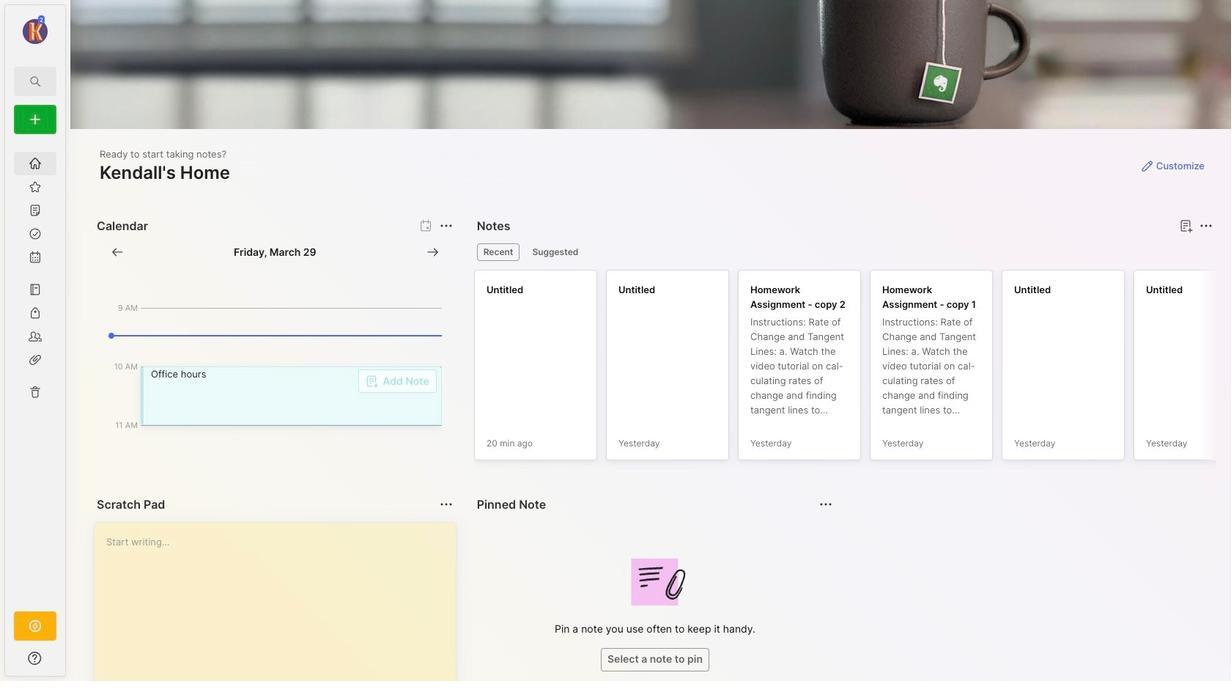 Task type: describe. For each thing, give the bounding box(es) containing it.
2 horizontal spatial more actions field
[[1197, 216, 1217, 236]]

Dropdown List field
[[358, 370, 437, 393]]

more actions image for leftmost more actions field
[[438, 217, 455, 235]]

tree inside main 'element'
[[5, 143, 65, 598]]

more actions image for the rightmost more actions field
[[1198, 217, 1216, 235]]

upgrade image
[[26, 617, 44, 635]]

Choose date to view field
[[234, 245, 317, 260]]

Start writing… text field
[[106, 523, 455, 681]]



Task type: locate. For each thing, give the bounding box(es) containing it.
more actions image
[[438, 217, 455, 235], [1198, 217, 1216, 235]]

Office hours Event actions field
[[141, 367, 442, 425]]

click to expand image
[[64, 654, 75, 672]]

tree
[[5, 143, 65, 598]]

tab
[[477, 243, 520, 261], [526, 243, 585, 261]]

main element
[[0, 0, 70, 681]]

edit search image
[[26, 73, 44, 90]]

Account field
[[5, 14, 65, 46]]

WHAT'S NEW field
[[5, 647, 65, 670]]

1 horizontal spatial more actions image
[[1198, 217, 1216, 235]]

1 horizontal spatial tab
[[526, 243, 585, 261]]

tab list
[[477, 243, 1211, 261]]

0 horizontal spatial more actions field
[[436, 216, 457, 236]]

0 horizontal spatial more actions image
[[438, 217, 455, 235]]

more actions image
[[818, 496, 835, 513]]

row group
[[474, 270, 1232, 469]]

home image
[[28, 156, 43, 171]]

2 tab from the left
[[526, 243, 585, 261]]

2 more actions image from the left
[[1198, 217, 1216, 235]]

1 tab from the left
[[477, 243, 520, 261]]

1 more actions image from the left
[[438, 217, 455, 235]]

0 horizontal spatial tab
[[477, 243, 520, 261]]

1 horizontal spatial more actions field
[[816, 494, 837, 515]]

More actions field
[[436, 216, 457, 236], [1197, 216, 1217, 236], [816, 494, 837, 515]]



Task type: vqa. For each thing, say whether or not it's contained in the screenshot.
TREE
yes



